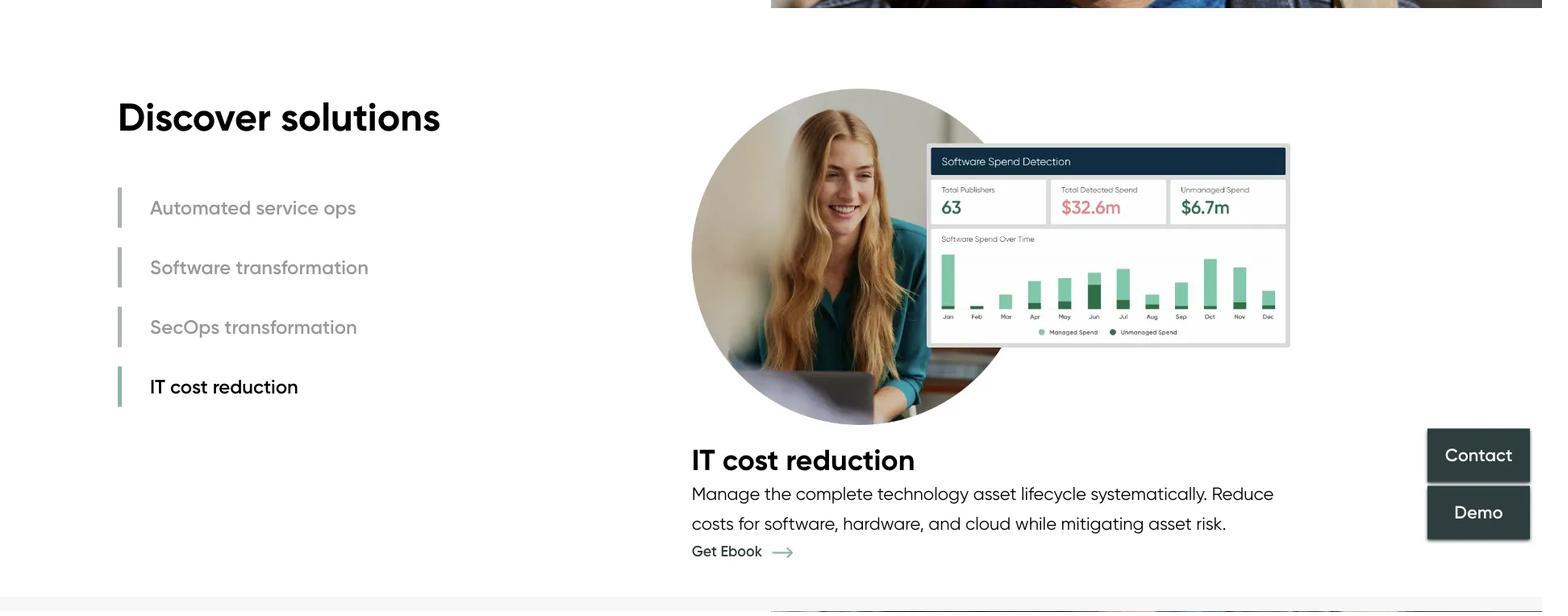 Task type: locate. For each thing, give the bounding box(es) containing it.
transformation inside software transformation link
[[236, 255, 368, 279]]

hardware,
[[843, 513, 924, 535]]

it cost reduction link
[[118, 367, 373, 407]]

it up manage
[[692, 442, 715, 478]]

asset down 'systematically.' in the bottom right of the page
[[1149, 513, 1192, 535]]

transformation down service
[[236, 255, 368, 279]]

automated service ops
[[150, 195, 356, 219]]

cost up manage
[[723, 442, 779, 478]]

asset
[[973, 483, 1017, 504], [1149, 513, 1192, 535]]

transformation down software transformation
[[224, 315, 357, 339]]

1 horizontal spatial reduction
[[786, 442, 915, 478]]

reduction down secops transformation
[[213, 375, 298, 398]]

0 vertical spatial asset
[[973, 483, 1017, 504]]

it cost reduction manage the complete technology asset lifecycle systematically. reduce costs for software, hardware, and cloud while mitigating asset risk.
[[692, 442, 1274, 535]]

cost down secops
[[170, 375, 208, 398]]

1 horizontal spatial cost
[[723, 442, 779, 478]]

0 horizontal spatial cost
[[170, 375, 208, 398]]

reduction up complete at the right bottom
[[786, 442, 915, 478]]

ebook
[[721, 543, 762, 560]]

reduction
[[213, 375, 298, 398], [786, 442, 915, 478]]

complete
[[796, 483, 873, 504]]

0 vertical spatial transformation
[[236, 255, 368, 279]]

0 vertical spatial it
[[150, 375, 165, 398]]

0 vertical spatial reduction
[[213, 375, 298, 398]]

reduction inside it cost reduction manage the complete technology asset lifecycle systematically. reduce costs for software, hardware, and cloud while mitigating asset risk.
[[786, 442, 915, 478]]

it down secops
[[150, 375, 165, 398]]

it
[[150, 375, 165, 398], [692, 442, 715, 478]]

transformation
[[236, 255, 368, 279], [224, 315, 357, 339]]

1 horizontal spatial it
[[692, 442, 715, 478]]

solutions
[[281, 93, 441, 141]]

software transformation
[[150, 255, 368, 279]]

software transformation link
[[118, 247, 373, 287]]

0 horizontal spatial reduction
[[213, 375, 298, 398]]

costs
[[692, 513, 734, 535]]

secops
[[150, 315, 220, 339]]

1 vertical spatial it
[[692, 442, 715, 478]]

cost
[[170, 375, 208, 398], [723, 442, 779, 478]]

0 horizontal spatial it
[[150, 375, 165, 398]]

asset up cloud
[[973, 483, 1017, 504]]

reduction for it cost reduction manage the complete technology asset lifecycle systematically. reduce costs for software, hardware, and cloud while mitigating asset risk.
[[786, 442, 915, 478]]

manage
[[692, 483, 760, 504]]

get visibility into the it spend to reduce costs image
[[692, 73, 1291, 441]]

cost inside it cost reduction manage the complete technology asset lifecycle systematically. reduce costs for software, hardware, and cloud while mitigating asset risk.
[[723, 442, 779, 478]]

demo
[[1455, 501, 1503, 523]]

it inside it cost reduction manage the complete technology asset lifecycle systematically. reduce costs for software, hardware, and cloud while mitigating asset risk.
[[692, 442, 715, 478]]

cost for it cost reduction manage the complete technology asset lifecycle systematically. reduce costs for software, hardware, and cloud while mitigating asset risk.
[[723, 442, 779, 478]]

transformation inside secops transformation link
[[224, 315, 357, 339]]

reduce
[[1212, 483, 1274, 504]]

1 vertical spatial reduction
[[786, 442, 915, 478]]

1 vertical spatial asset
[[1149, 513, 1192, 535]]

systematically.
[[1091, 483, 1208, 504]]

streamline service delivery for technology excellence image
[[0, 0, 1542, 8], [0, 0, 1542, 8]]

discover
[[118, 93, 271, 141]]

automated
[[150, 195, 251, 219]]

0 vertical spatial cost
[[170, 375, 208, 398]]

demo link
[[1428, 486, 1530, 539]]

get ebook
[[692, 543, 766, 560]]

secops transformation link
[[118, 307, 373, 347]]

1 vertical spatial cost
[[723, 442, 779, 478]]

risk.
[[1196, 513, 1226, 535]]

service
[[256, 195, 319, 219]]

1 vertical spatial transformation
[[224, 315, 357, 339]]



Task type: describe. For each thing, give the bounding box(es) containing it.
automated service ops link
[[118, 187, 373, 228]]

software,
[[764, 513, 839, 535]]

transformation for secops transformation
[[224, 315, 357, 339]]

0 horizontal spatial asset
[[973, 483, 1017, 504]]

software
[[150, 255, 231, 279]]

and
[[929, 513, 961, 535]]

cost for it cost reduction
[[170, 375, 208, 398]]

contact
[[1445, 444, 1513, 465]]

it cost reduction
[[150, 375, 298, 398]]

reduction for it cost reduction
[[213, 375, 298, 398]]

lifecycle
[[1021, 483, 1086, 504]]

technology
[[877, 483, 969, 504]]

the
[[765, 483, 791, 504]]

it for it cost reduction
[[150, 375, 165, 398]]

1 horizontal spatial asset
[[1149, 513, 1192, 535]]

it for it cost reduction manage the complete technology asset lifecycle systematically. reduce costs for software, hardware, and cloud while mitigating asset risk.
[[692, 442, 715, 478]]

while
[[1015, 513, 1057, 535]]

transformation for software transformation
[[236, 255, 368, 279]]

for
[[738, 513, 760, 535]]

mitigating
[[1061, 513, 1144, 535]]

ops
[[324, 195, 356, 219]]

contact link
[[1428, 429, 1530, 482]]

get ebook link
[[692, 543, 817, 560]]

get
[[692, 543, 717, 560]]

secops transformation
[[150, 315, 357, 339]]

discover solutions
[[118, 93, 441, 141]]

cloud
[[966, 513, 1011, 535]]



Task type: vqa. For each thing, say whether or not it's contained in the screenshot.
'Started' in the right of the page
no



